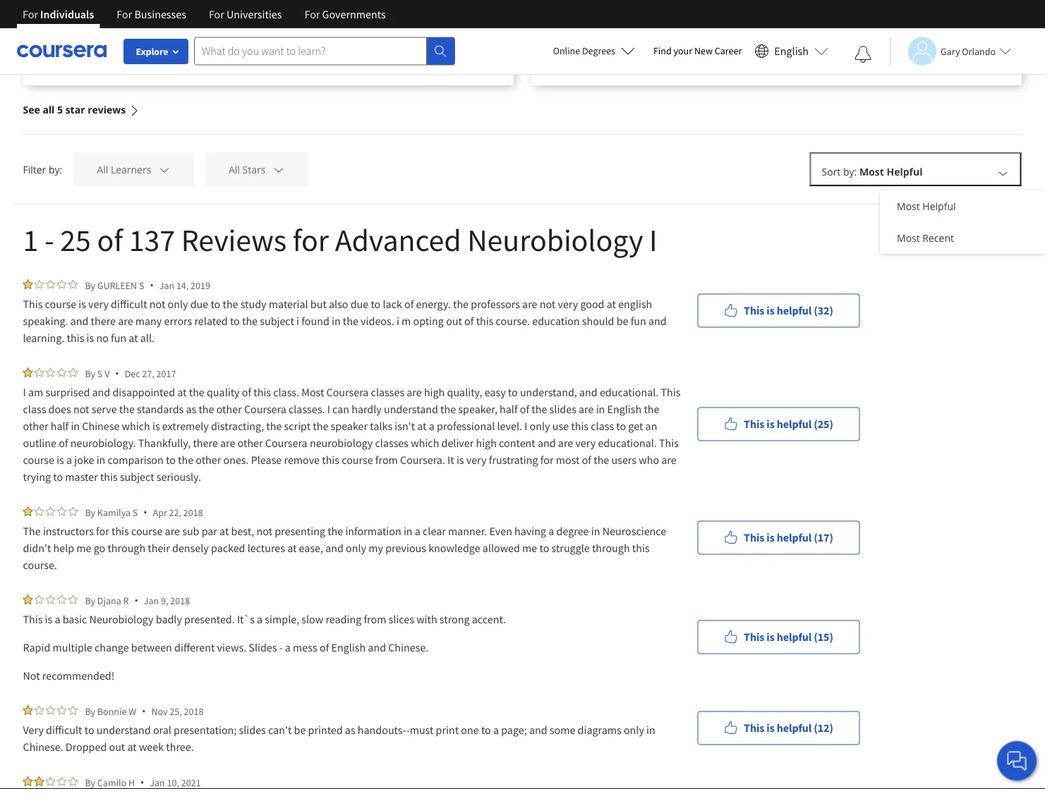 Task type: describe. For each thing, give the bounding box(es) containing it.
by gurleen s • jan 14, 2019
[[85, 279, 210, 292]]

at left all.
[[129, 331, 138, 345]]

for governments
[[305, 7, 386, 21]]

is right it
[[457, 453, 464, 467]]

filled star image up the rapid
[[23, 595, 33, 605]]

the left quality
[[189, 385, 205, 399]]

What do you want to learn? text field
[[194, 37, 427, 65]]

the inside all information on this course is very useful for me. now i can without any problem understand the hard themes in neurobiology. thank you.
[[40, 8, 55, 22]]

other down quality
[[216, 402, 242, 416]]

at right isn't
[[417, 419, 427, 433]]

0 horizontal spatial chevron down image
[[158, 163, 171, 176]]

1 - 25 of 137 reviews for advanced neurobiology i
[[23, 220, 657, 259]]

very up most
[[576, 436, 596, 450]]

please
[[251, 453, 282, 467]]

subject inside this course is very difficult not only due to the study material but also due to lack of energy. the professors are not very good at english speaking. and there are many errors related to the subject i found in the videos. i m opting out of this course. education should be fun and learning. this is no fun at all.
[[260, 314, 294, 328]]

filter by:
[[23, 163, 62, 176]]

without
[[327, 0, 364, 5]]

1 horizontal spatial class
[[591, 419, 614, 433]]

other left ones.
[[196, 453, 221, 467]]

is inside this is helpful (12) button
[[767, 722, 775, 736]]

only inside this course is very difficult not only due to the study material but also due to lack of energy. the professors are not very good at english speaking. and there are many errors related to the subject i found in the videos. i m opting out of this course. education should be fun and learning. this is no fun at all.
[[168, 297, 188, 311]]

this is helpful (32) button
[[698, 294, 860, 328]]

i left am
[[23, 385, 26, 399]]

• right w
[[142, 705, 146, 718]]

go
[[94, 541, 105, 555]]

your
[[674, 44, 692, 57]]

the down also
[[343, 314, 358, 328]]

0 horizontal spatial -
[[44, 220, 54, 259]]

14,
[[176, 279, 189, 292]]

with
[[416, 613, 437, 627]]

in inside very difficult to understand oral presentation; slides can't be printed as handouts--must print one to a page; and some diagrams only in chinese. dropped out at week three.
[[647, 723, 656, 738]]

can inside i am surprised and disappointed at the quality of this class. most coursera classes are high quality, easy to understand, and educational. this class does not serve the standards as the other coursera classes. i can hardly understand the speaker, half of the slides are in english the other half in chinese which is extremely distracting, the script the speaker talks isn't at a professional level. i only use this class to get an outline of neurobiology. thankfully, there are other coursera neurobiology classes which deliver high content and are very educational. this course is a joke in comparison to the other ones. please remove this course from coursera. it is very frustrating for most of the users who are trying to master this subject seriously.
[[332, 402, 349, 416]]

for up but
[[293, 220, 329, 259]]

governments
[[322, 7, 386, 21]]

other down distracting,
[[238, 436, 263, 450]]

this inside all information on this course is very useful for me. now i can without any problem understand the hard themes in neurobiology. thank you.
[[127, 0, 144, 5]]

of down professors on the top of the page
[[464, 314, 474, 328]]

most helpful
[[897, 200, 956, 213]]

recent
[[923, 231, 954, 245]]

6 by from the top
[[85, 777, 95, 789]]

for for universities
[[209, 7, 224, 21]]

most up most recent
[[897, 200, 920, 213]]

now
[[279, 0, 301, 5]]

a right the 'having'
[[549, 524, 554, 539]]

as inside very difficult to understand oral presentation; slides can't be printed as handouts--must print one to a page; and some diagrams only in chinese. dropped out at week three.
[[345, 723, 355, 738]]

is inside the this is helpful (25) button
[[767, 417, 775, 432]]

information inside all information on this course is very useful for me. now i can without any problem understand the hard themes in neurobiology. thank you.
[[54, 0, 110, 5]]

not up many
[[149, 297, 165, 311]]

struggle
[[552, 541, 590, 555]]

to down thankfully, at the left bottom
[[166, 453, 176, 467]]

to up related
[[211, 297, 220, 311]]

i right classes.
[[327, 402, 330, 416]]

gurleen
[[97, 279, 137, 292]]

0 vertical spatial class
[[23, 402, 46, 416]]

of right quality
[[242, 385, 251, 399]]

a left joke
[[66, 453, 72, 467]]

to right one
[[481, 723, 491, 738]]

• right r
[[134, 594, 138, 608]]

at up standards on the left bottom
[[177, 385, 187, 399]]

on
[[112, 0, 125, 5]]

there inside i am surprised and disappointed at the quality of this class. most coursera classes are high quality, easy to understand, and educational. this class does not serve the standards as the other coursera classes. i can hardly understand the speaker, half of the slides are in english the other half in chinese which is extremely distracting, the script the speaker talks isn't at a professional level. i only use this class to get an outline of neurobiology. thankfully, there are other coursera neurobiology classes which deliver high content and are very educational. this course is a joke in comparison to the other ones. please remove this course from coursera. it is very frustrating for most of the users who are trying to master this subject seriously.
[[193, 436, 218, 450]]

to left the "lack"
[[371, 297, 381, 311]]

as inside i am surprised and disappointed at the quality of this class. most coursera classes are high quality, easy to understand, and educational. this class does not serve the standards as the other coursera classes. i can hardly understand the speaker, half of the slides are in english the other half in chinese which is extremely distracting, the script the speaker talks isn't at a professional level. i only use this class to get an outline of neurobiology. thankfully, there are other coursera neurobiology classes which deliver high content and are very educational. this course is a joke in comparison to the other ones. please remove this course from coursera. it is very frustrating for most of the users who are trying to master this subject seriously.
[[186, 402, 196, 416]]

difficult inside this course is very difficult not only due to the study material but also due to lack of energy. the professors are not very good at english speaking. and there are many errors related to the subject i found in the videos. i m opting out of this course. education should be fun and learning. this is no fun at all.
[[111, 297, 147, 311]]

of up level.
[[520, 402, 529, 416]]

the right energy.
[[453, 297, 469, 311]]

badly
[[156, 613, 182, 627]]

is inside this is helpful (32) button
[[767, 304, 775, 318]]

2 vertical spatial coursera
[[265, 436, 307, 450]]

one
[[461, 723, 479, 738]]

this for this is helpful (25)
[[744, 417, 765, 432]]

to right related
[[230, 314, 240, 328]]

the right serve
[[119, 402, 135, 416]]

remove
[[284, 453, 320, 467]]

by kamilya s • apr 22, 2018
[[85, 506, 203, 519]]

english inside 'button'
[[774, 44, 809, 58]]

the up seriously. on the bottom left of the page
[[178, 453, 193, 467]]

gary orlando button
[[890, 37, 1011, 65]]

1 vertical spatial coursera
[[244, 402, 286, 416]]

the down study
[[242, 314, 258, 328]]

densely
[[172, 541, 209, 555]]

to right trying
[[53, 470, 63, 484]]

my
[[369, 541, 383, 555]]

27,
[[142, 367, 154, 380]]

slices
[[389, 613, 414, 627]]

chinese. inside very difficult to understand oral presentation; slides can't be printed as handouts--must print one to a page; and some diagrams only in chinese. dropped out at week three.
[[23, 740, 63, 754]]

most
[[556, 453, 580, 467]]

this for this is helpful (17)
[[744, 531, 765, 545]]

most inside i am surprised and disappointed at the quality of this class. most coursera classes are high quality, easy to understand, and educational. this class does not serve the standards as the other coursera classes. i can hardly understand the speaker, half of the slides are in english the other half in chinese which is extremely distracting, the script the speaker talks isn't at a professional level. i only use this class to get an outline of neurobiology. thankfully, there are other coursera neurobiology classes which deliver high content and are very educational. this course is a joke in comparison to the other ones. please remove this course from coursera. it is very frustrating for most of the users who are trying to master this subject seriously.
[[302, 385, 324, 399]]

most helpful menu item
[[880, 191, 1045, 222]]

no
[[96, 331, 109, 345]]

a right isn't
[[429, 419, 435, 433]]

this right use
[[571, 419, 589, 433]]

kamilya
[[97, 506, 131, 519]]

lectures
[[247, 541, 285, 555]]

is inside "this is helpful (15)" button
[[767, 631, 775, 645]]

2021
[[181, 777, 201, 789]]

speaking.
[[23, 314, 68, 328]]

0 horizontal spatial half
[[51, 419, 69, 433]]

1 horizontal spatial -
[[279, 641, 283, 655]]

other up outline in the bottom of the page
[[23, 419, 48, 433]]

be inside this course is very difficult not only due to the study material but also due to lack of energy. the professors are not very good at english speaking. and there are many errors related to the subject i found in the videos. i m opting out of this course. education should be fun and learning. this is no fun at all.
[[617, 314, 628, 328]]

helpful for (25)
[[777, 417, 812, 432]]

this left class.
[[254, 385, 271, 399]]

chat with us image
[[1006, 750, 1028, 773]]

advanced
[[335, 220, 461, 259]]

jan for this is helpful (15)
[[144, 595, 159, 607]]

allowed
[[483, 541, 520, 555]]

i right level.
[[525, 419, 527, 433]]

at down presenting
[[287, 541, 297, 555]]

most left recent
[[897, 231, 920, 245]]

for inside the instructors for this course are sub par at best, not presenting the information in a clear manner. even having a degree in neuroscience didn't help me go through their densely packed lectures at ease, and only my previous knowledge allowed me to struggle through this course.
[[96, 524, 109, 539]]

helpful for (32)
[[777, 304, 812, 318]]

0 vertical spatial classes
[[371, 385, 404, 399]]

to left get on the bottom right
[[616, 419, 626, 433]]

the up an
[[644, 402, 660, 416]]

2018 inside by djana r • jan 9, 2018
[[170, 595, 190, 607]]

is inside all information on this course is very useful for me. now i can without any problem understand the hard themes in neurobiology. thank you.
[[180, 0, 188, 5]]

course down neurobiology
[[342, 453, 373, 467]]

10,
[[167, 777, 179, 789]]

0 vertical spatial helpful
[[887, 165, 923, 179]]

the down quality
[[199, 402, 214, 416]]

only inside very difficult to understand oral presentation; slides can't be printed as handouts--must print one to a page; and some diagrams only in chinese. dropped out at week three.
[[624, 723, 644, 738]]

out inside this course is very difficult not only due to the study material but also due to lack of energy. the professors are not very good at english speaking. and there are many errors related to the subject i found in the videos. i m opting out of this course. education should be fun and learning. this is no fun at all.
[[446, 314, 462, 328]]

online degrees button
[[542, 35, 646, 66]]

1 through from the left
[[108, 541, 145, 555]]

filled star image for by kamilya s
[[23, 507, 33, 517]]

i up english
[[649, 220, 657, 259]]

simple,
[[265, 613, 299, 627]]

three.
[[166, 740, 194, 754]]

1 due from the left
[[190, 297, 208, 311]]

1 horizontal spatial chevron down image
[[272, 163, 285, 176]]

at right par
[[220, 524, 229, 539]]

this down neurobiology
[[322, 453, 339, 467]]

understand inside very difficult to understand oral presentation; slides can't be printed as handouts--must print one to a page; and some diagrams only in chinese. dropped out at week three.
[[97, 723, 151, 738]]

2 vertical spatial jan
[[150, 777, 165, 789]]

1 horizontal spatial which
[[411, 436, 439, 450]]

at right "good"
[[607, 297, 616, 311]]

found
[[302, 314, 329, 328]]

this down "kamilya"
[[111, 524, 129, 539]]

0 vertical spatial coursera
[[326, 385, 369, 399]]

study
[[240, 297, 266, 311]]

0 vertical spatial half
[[500, 402, 518, 416]]

for universities
[[209, 7, 282, 21]]

course down outline in the bottom of the page
[[23, 453, 54, 467]]

course. inside the instructors for this course are sub par at best, not presenting the information in a clear manner. even having a degree in neuroscience didn't help me go through their densely packed lectures at ease, and only my previous knowledge allowed me to struggle through this course.
[[23, 558, 57, 572]]

0 horizontal spatial neurobiology
[[89, 613, 154, 627]]

of right outline in the bottom of the page
[[59, 436, 68, 450]]

filled star image for by camilo h
[[23, 777, 33, 787]]

master
[[65, 470, 98, 484]]

classes.
[[289, 402, 325, 416]]

professors
[[471, 297, 520, 311]]

this for this is helpful (12)
[[744, 722, 765, 736]]

r
[[123, 595, 129, 607]]

most right sort
[[860, 165, 884, 179]]

easy
[[485, 385, 506, 399]]

this is helpful (15)
[[744, 631, 833, 645]]

and inside the instructors for this course are sub par at best, not presenting the information in a clear manner. even having a degree in neuroscience didn't help me go through their densely packed lectures at ease, and only my previous knowledge allowed me to struggle through this course.
[[326, 541, 344, 555]]

the down understand,
[[532, 402, 547, 416]]

2 me from the left
[[522, 541, 537, 555]]

understand inside all information on this course is very useful for me. now i can without any problem understand the hard themes in neurobiology. thank you.
[[428, 0, 483, 5]]

w
[[129, 705, 136, 718]]

by: for filter
[[49, 163, 62, 176]]

speaker,
[[458, 402, 498, 416]]

by for is
[[85, 279, 95, 292]]

out inside very difficult to understand oral presentation; slides can't be printed as handouts--must print one to a page; and some diagrams only in chinese. dropped out at week three.
[[109, 740, 125, 754]]

best,
[[231, 524, 254, 539]]

by djana r • jan 9, 2018
[[85, 594, 190, 608]]

this down neuroscience
[[632, 541, 650, 555]]

by s v • dec 27, 2017
[[85, 367, 176, 380]]

gary
[[941, 45, 960, 58]]

new
[[694, 44, 713, 57]]

videos.
[[361, 314, 394, 328]]

1 vertical spatial classes
[[375, 436, 409, 450]]

0 vertical spatial neurobiology
[[467, 220, 643, 259]]

a left mess
[[285, 641, 291, 655]]

to right easy
[[508, 385, 518, 399]]

serve
[[92, 402, 117, 416]]

all.
[[140, 331, 155, 345]]

ones.
[[223, 453, 249, 467]]

presenting
[[275, 524, 325, 539]]

this for this is helpful (32)
[[744, 304, 765, 318]]

quality
[[207, 385, 240, 399]]

subject inside i am surprised and disappointed at the quality of this class. most coursera classes are high quality, easy to understand, and educational. this class does not serve the standards as the other coursera classes. i can hardly understand the speaker, half of the slides are in english the other half in chinese which is extremely distracting, the script the speaker talks isn't at a professional level. i only use this class to get an outline of neurobiology. thankfully, there are other coursera neurobiology classes which deliver high content and are very educational. this course is a joke in comparison to the other ones. please remove this course from coursera. it is very frustrating for most of the users who are trying to master this subject seriously.
[[120, 470, 154, 484]]

of right mess
[[320, 641, 329, 655]]

this for this is a basic neurobiology badly presented. it`s a simple, slow reading from slices with strong accent.
[[23, 613, 43, 627]]

hardly
[[352, 402, 382, 416]]

slow
[[302, 613, 323, 627]]

by camilo h
[[85, 777, 135, 789]]

understand,
[[520, 385, 577, 399]]

is left joke
[[57, 453, 64, 467]]

online degrees
[[553, 44, 615, 57]]

a left 'basic'
[[55, 613, 60, 627]]

9,
[[161, 595, 168, 607]]

s for course
[[133, 506, 138, 519]]

this for this is helpful (15)
[[744, 631, 765, 645]]

filled star image for this
[[23, 279, 33, 289]]

very down gurleen
[[88, 297, 109, 311]]

find your new career link
[[646, 42, 749, 60]]

to inside the instructors for this course are sub par at best, not presenting the information in a clear manner. even having a degree in neuroscience didn't help me go through their densely packed lectures at ease, and only my previous knowledge allowed me to struggle through this course.
[[540, 541, 549, 555]]

for for businesses
[[117, 7, 132, 21]]

the
[[23, 524, 41, 539]]

of right 25
[[97, 220, 123, 259]]

to up dropped
[[84, 723, 94, 738]]

many
[[135, 314, 162, 328]]

printed
[[308, 723, 343, 738]]

is left no
[[86, 331, 94, 345]]

- inside very difficult to understand oral presentation; slides can't be printed as handouts--must print one to a page; and some diagrams only in chinese. dropped out at week three.
[[406, 723, 410, 738]]

but
[[310, 297, 327, 311]]

joke
[[74, 453, 94, 467]]

slides inside i am surprised and disappointed at the quality of this class. most coursera classes are high quality, easy to understand, and educational. this class does not serve the standards as the other coursera classes. i can hardly understand the speaker, half of the slides are in english the other half in chinese which is extremely distracting, the script the speaker talks isn't at a professional level. i only use this class to get an outline of neurobiology. thankfully, there are other coursera neurobiology classes which deliver high content and are very educational. this course is a joke in comparison to the other ones. please remove this course from coursera. it is very frustrating for most of the users who are trying to master this subject seriously.
[[550, 402, 577, 416]]

i inside all information on this course is very useful for me. now i can without any problem understand the hard themes in neurobiology. thank you.
[[303, 0, 306, 5]]

2 due from the left
[[351, 297, 369, 311]]

sub
[[182, 524, 199, 539]]

the left study
[[223, 297, 238, 311]]

professional
[[437, 419, 495, 433]]

of right most
[[582, 453, 591, 467]]

filled star image for i
[[23, 368, 33, 378]]

explore button
[[124, 39, 188, 64]]

in inside this course is very difficult not only due to the study material but also due to lack of energy. the professors are not very good at english speaking. and there are many errors related to the subject i found in the videos. i m opting out of this course. education should be fun and learning. this is no fun at all.
[[332, 314, 341, 328]]

the instructors for this course are sub par at best, not presenting the information in a clear manner. even having a degree in neuroscience didn't help me go through their densely packed lectures at ease, and only my previous knowledge allowed me to struggle through this course.
[[23, 524, 669, 572]]

level.
[[497, 419, 522, 433]]

0 horizontal spatial which
[[122, 419, 150, 433]]

this is helpful (32)
[[744, 304, 833, 318]]

explore
[[136, 45, 168, 58]]

english inside i am surprised and disappointed at the quality of this class. most coursera classes are high quality, easy to understand, and educational. this class does not serve the standards as the other coursera classes. i can hardly understand the speaker, half of the slides are in english the other half in chinese which is extremely distracting, the script the speaker talks isn't at a professional level. i only use this class to get an outline of neurobiology. thankfully, there are other coursera neurobiology classes which deliver high content and are very educational. this course is a joke in comparison to the other ones. please remove this course from coursera. it is very frustrating for most of the users who are trying to master this subject seriously.
[[607, 402, 642, 416]]

very down deliver
[[466, 453, 487, 467]]

star
[[65, 103, 85, 116]]

1 vertical spatial high
[[476, 436, 497, 450]]



Task type: locate. For each thing, give the bounding box(es) containing it.
1 vertical spatial information
[[345, 524, 401, 539]]

coursera down class.
[[244, 402, 286, 416]]

1 vertical spatial from
[[364, 613, 386, 627]]

for for individuals
[[23, 7, 38, 21]]

(17)
[[814, 531, 833, 545]]

see all 5 star reviews
[[23, 103, 126, 116]]

this left no
[[67, 331, 84, 345]]

1 horizontal spatial half
[[500, 402, 518, 416]]

frustrating
[[489, 453, 538, 467]]

helpful inside menu item
[[923, 200, 956, 213]]

i right now
[[303, 0, 306, 5]]

• left 14,
[[150, 279, 154, 292]]

filled star image down 'very' in the left of the page
[[23, 777, 33, 787]]

out
[[446, 314, 462, 328], [109, 740, 125, 754]]

through down neuroscience
[[592, 541, 630, 555]]

1 for from the left
[[23, 7, 38, 21]]

s for difficult
[[139, 279, 144, 292]]

previous
[[386, 541, 426, 555]]

having
[[515, 524, 546, 539]]

1 vertical spatial half
[[51, 419, 69, 433]]

0 vertical spatial s
[[139, 279, 144, 292]]

3 by from the top
[[85, 506, 95, 519]]

jan for this is helpful (32)
[[159, 279, 174, 292]]

slides inside very difficult to understand oral presentation; slides can't be printed as handouts--must print one to a page; and some diagrams only in chinese. dropped out at week three.
[[239, 723, 266, 738]]

individuals
[[40, 7, 94, 21]]

5 by from the top
[[85, 705, 95, 718]]

for for governments
[[305, 7, 320, 21]]

helpful inside this is helpful (12) button
[[777, 722, 812, 736]]

0 vertical spatial 2018
[[183, 506, 203, 519]]

chevron down image
[[158, 163, 171, 176], [272, 163, 285, 176], [997, 167, 1010, 179]]

is inside this is helpful (17) button
[[767, 531, 775, 545]]

helpful inside "this is helpful (15)" button
[[777, 631, 812, 645]]

0 vertical spatial english
[[774, 44, 809, 58]]

2 vertical spatial understand
[[97, 723, 151, 738]]

neurobiology. down chinese
[[70, 436, 136, 450]]

0 horizontal spatial difficult
[[46, 723, 82, 738]]

1
[[23, 220, 38, 259]]

2 helpful from the top
[[777, 417, 812, 432]]

filled star image for very
[[23, 706, 33, 716]]

2018 for are
[[183, 506, 203, 519]]

0 horizontal spatial there
[[91, 314, 116, 328]]

0 horizontal spatial due
[[190, 297, 208, 311]]

course inside this course is very difficult not only due to the study material but also due to lack of energy. the professors are not very good at english speaking. and there are many errors related to the subject i found in the videos. i m opting out of this course. education should be fun and learning. this is no fun at all.
[[45, 297, 76, 311]]

2018 inside by kamilya s • apr 22, 2018
[[183, 506, 203, 519]]

par
[[202, 524, 217, 539]]

coursera
[[326, 385, 369, 399], [244, 402, 286, 416], [265, 436, 307, 450]]

0 vertical spatial high
[[424, 385, 445, 399]]

thank
[[198, 8, 228, 22]]

helpful inside the this is helpful (25) button
[[777, 417, 812, 432]]

banner navigation
[[11, 0, 397, 28]]

0 vertical spatial understand
[[428, 0, 483, 5]]

0 horizontal spatial out
[[109, 740, 125, 754]]

only up the 'errors'
[[168, 297, 188, 311]]

0 horizontal spatial i
[[297, 314, 299, 328]]

only inside i am surprised and disappointed at the quality of this class. most coursera classes are high quality, easy to understand, and educational. this class does not serve the standards as the other coursera classes. i can hardly understand the speaker, half of the slides are in english the other half in chinese which is extremely distracting, the script the speaker talks isn't at a professional level. i only use this class to get an outline of neurobiology. thankfully, there are other coursera neurobiology classes which deliver high content and are very educational. this course is a joke in comparison to the other ones. please remove this course from coursera. it is very frustrating for most of the users who are trying to master this subject seriously.
[[530, 419, 550, 433]]

- right slides
[[279, 641, 283, 655]]

2 vertical spatial s
[[133, 506, 138, 519]]

for up universities on the left top of the page
[[244, 0, 257, 5]]

0 horizontal spatial information
[[54, 0, 110, 5]]

only inside the instructors for this course are sub par at best, not presenting the information in a clear manner. even having a degree in neuroscience didn't help me go through their densely packed lectures at ease, and only my previous knowledge allowed me to struggle through this course.
[[346, 541, 366, 555]]

2018 for presentation;
[[184, 705, 204, 718]]

jan left 9,
[[144, 595, 159, 607]]

am
[[28, 385, 43, 399]]

should
[[582, 314, 614, 328]]

1 vertical spatial understand
[[384, 402, 438, 416]]

there up no
[[91, 314, 116, 328]]

coursera image
[[17, 40, 107, 62]]

learning.
[[23, 331, 65, 345]]

as up extremely
[[186, 402, 196, 416]]

2 helpful? button from the left
[[548, 35, 654, 68]]

due right also
[[351, 297, 369, 311]]

by: for sort
[[843, 165, 857, 179]]

filled star image
[[23, 279, 33, 289], [23, 368, 33, 378], [23, 595, 33, 605], [23, 706, 33, 716], [34, 777, 44, 787]]

a inside very difficult to understand oral presentation; slides can't be printed as handouts--must print one to a page; and some diagrams only in chinese. dropped out at week three.
[[493, 723, 499, 738]]

understand inside i am surprised and disappointed at the quality of this class. most coursera classes are high quality, easy to understand, and educational. this class does not serve the standards as the other coursera classes. i can hardly understand the speaker, half of the slides are in english the other half in chinese which is extremely distracting, the script the speaker talks isn't at a professional level. i only use this class to get an outline of neurobiology. thankfully, there are other coursera neurobiology classes which deliver high content and are very educational. this course is a joke in comparison to the other ones. please remove this course from coursera. it is very frustrating for most of the users who are trying to master this subject seriously.
[[384, 402, 438, 416]]

1 horizontal spatial neurobiology
[[467, 220, 643, 259]]

helpful for (12)
[[777, 722, 812, 736]]

problem
[[386, 0, 426, 5]]

helpful left "(32)" at right top
[[777, 304, 812, 318]]

are inside the instructors for this course are sub par at best, not presenting the information in a clear manner. even having a degree in neuroscience didn't help me go through their densely packed lectures at ease, and only my previous knowledge allowed me to struggle through this course.
[[165, 524, 180, 539]]

is left "(17)"
[[767, 531, 775, 545]]

0 horizontal spatial can
[[308, 0, 325, 5]]

useful
[[213, 0, 241, 5]]

jan 10, 2021
[[150, 777, 201, 789]]

fun right no
[[111, 331, 126, 345]]

0 horizontal spatial fun
[[111, 331, 126, 345]]

0 vertical spatial as
[[186, 402, 196, 416]]

2 horizontal spatial english
[[774, 44, 809, 58]]

•
[[150, 279, 154, 292], [115, 367, 119, 380], [143, 506, 147, 519], [134, 594, 138, 608], [142, 705, 146, 718]]

find your new career
[[654, 44, 742, 57]]

understand down w
[[97, 723, 151, 738]]

by for for
[[85, 506, 95, 519]]

2 for from the left
[[117, 7, 132, 21]]

slides left can't
[[239, 723, 266, 738]]

can inside all information on this course is very useful for me. now i can without any problem understand the hard themes in neurobiology. thank you.
[[308, 0, 325, 5]]

1 me from the left
[[76, 541, 91, 555]]

this down professors on the top of the page
[[476, 314, 494, 328]]

filled star image up the speaking.
[[23, 279, 33, 289]]

at left week
[[127, 740, 137, 754]]

only right diagrams
[[624, 723, 644, 738]]

difficult up dropped
[[46, 723, 82, 738]]

by inside by bonnie w • nov 25, 2018
[[85, 705, 95, 718]]

137
[[129, 220, 175, 259]]

0 vertical spatial neurobiology.
[[131, 8, 196, 22]]

helpful inside this is helpful (32) button
[[777, 304, 812, 318]]

1 vertical spatial difficult
[[46, 723, 82, 738]]

difficult inside very difficult to understand oral presentation; slides can't be printed as handouts--must print one to a page; and some diagrams only in chinese. dropped out at week three.
[[46, 723, 82, 738]]

diagrams
[[578, 723, 622, 738]]

at inside very difficult to understand oral presentation; slides can't be printed as handouts--must print one to a page; and some diagrams only in chinese. dropped out at week three.
[[127, 740, 137, 754]]

is left (15) on the right of the page
[[767, 631, 775, 645]]

1 vertical spatial be
[[294, 723, 306, 738]]

by for to
[[85, 705, 95, 718]]

m
[[402, 314, 411, 328]]

jan inside by djana r • jan 9, 2018
[[144, 595, 159, 607]]

course. inside this course is very difficult not only due to the study material but also due to lack of energy. the professors are not very good at english speaking. and there are many errors related to the subject i found in the videos. i m opting out of this course. education should be fun and learning. this is no fun at all.
[[496, 314, 530, 328]]

very difficult to understand oral presentation; slides can't be printed as handouts--must print one to a page; and some diagrams only in chinese. dropped out at week three.
[[23, 723, 658, 754]]

0 horizontal spatial by:
[[49, 163, 62, 176]]

for inside all information on this course is very useful for me. now i can without any problem understand the hard themes in neurobiology. thank you.
[[244, 0, 257, 5]]

helpful up most helpful
[[887, 165, 923, 179]]

see all 5 star reviews button
[[23, 85, 140, 134]]

must
[[410, 723, 434, 738]]

for inside i am surprised and disappointed at the quality of this class. most coursera classes are high quality, easy to understand, and educational. this class does not serve the standards as the other coursera classes. i can hardly understand the speaker, half of the slides are in english the other half in chinese which is extremely distracting, the script the speaker talks isn't at a professional level. i only use this class to get an outline of neurobiology. thankfully, there are other coursera neurobiology classes which deliver high content and are very educational. this course is a joke in comparison to the other ones. please remove this course from coursera. it is very frustrating for most of the users who are trying to master this subject seriously.
[[540, 453, 554, 467]]

see
[[23, 103, 40, 116]]

it`s
[[237, 613, 255, 627]]

this inside button
[[744, 417, 765, 432]]

between
[[131, 641, 172, 655]]

be right can't
[[294, 723, 306, 738]]

0 vertical spatial from
[[375, 453, 398, 467]]

slides up use
[[550, 402, 577, 416]]

class left get on the bottom right
[[591, 419, 614, 433]]

filled star image
[[23, 507, 33, 517], [23, 777, 33, 787]]

• for densely
[[143, 506, 147, 519]]

1 horizontal spatial course.
[[496, 314, 530, 328]]

gary orlando
[[941, 45, 996, 58]]

the left script
[[266, 419, 282, 433]]

menu
[[880, 191, 1045, 254]]

this right master
[[100, 470, 118, 484]]

not up education
[[540, 297, 556, 311]]

the inside the instructors for this course are sub par at best, not presenting the information in a clear manner. even having a degree in neuroscience didn't help me go through their densely packed lectures at ease, and only my previous knowledge allowed me to struggle through this course.
[[328, 524, 343, 539]]

2018 right 25,
[[184, 705, 204, 718]]

3 for from the left
[[209, 7, 224, 21]]

0 horizontal spatial slides
[[239, 723, 266, 738]]

1 horizontal spatial be
[[617, 314, 628, 328]]

for
[[23, 7, 38, 21], [117, 7, 132, 21], [209, 7, 224, 21], [305, 7, 320, 21]]

jan left 14,
[[159, 279, 174, 292]]

chinese
[[82, 419, 120, 433]]

1 vertical spatial there
[[193, 436, 218, 450]]

is down standards on the left bottom
[[152, 419, 160, 433]]

5 helpful from the top
[[777, 722, 812, 736]]

classes up hardly
[[371, 385, 404, 399]]

use
[[552, 419, 569, 433]]

• for are
[[150, 279, 154, 292]]

high left quality, in the left of the page
[[424, 385, 445, 399]]

me left go
[[76, 541, 91, 555]]

None search field
[[194, 37, 455, 65]]

orlando
[[962, 45, 996, 58]]

out right dropped
[[109, 740, 125, 754]]

helpful inside this is helpful (17) button
[[777, 531, 812, 545]]

course inside the instructors for this course are sub par at best, not presenting the information in a clear manner. even having a degree in neuroscience didn't help me go through their densely packed lectures at ease, and only my previous knowledge allowed me to struggle through this course.
[[131, 524, 163, 539]]

half up level.
[[500, 402, 518, 416]]

1 vertical spatial educational.
[[598, 436, 657, 450]]

businesses
[[134, 7, 186, 21]]

information
[[54, 0, 110, 5], [345, 524, 401, 539]]

1 horizontal spatial through
[[592, 541, 630, 555]]

1 horizontal spatial chinese.
[[388, 641, 429, 655]]

0 horizontal spatial class
[[23, 402, 46, 416]]

course
[[147, 0, 178, 5], [45, 297, 76, 311], [23, 453, 54, 467], [342, 453, 373, 467], [131, 524, 163, 539]]

recommended!
[[42, 669, 115, 683]]

1 vertical spatial course.
[[23, 558, 57, 572]]

helpful up recent
[[923, 200, 956, 213]]

1 helpful? button from the left
[[40, 35, 146, 68]]

which
[[122, 419, 150, 433], [411, 436, 439, 450]]

0 horizontal spatial me
[[76, 541, 91, 555]]

by for surprised
[[85, 367, 95, 380]]

1 horizontal spatial information
[[345, 524, 401, 539]]

a right it`s
[[257, 613, 263, 627]]

be down english
[[617, 314, 628, 328]]

and inside very difficult to understand oral presentation; slides can't be printed as handouts--must print one to a page; and some diagrams only in chinese. dropped out at week three.
[[529, 723, 547, 738]]

basic
[[63, 613, 87, 627]]

standards
[[137, 402, 184, 416]]

2 vertical spatial english
[[331, 641, 366, 655]]

most
[[860, 165, 884, 179], [897, 200, 920, 213], [897, 231, 920, 245], [302, 385, 324, 399]]

by inside by s v • dec 27, 2017
[[85, 367, 95, 380]]

there down extremely
[[193, 436, 218, 450]]

the down classes.
[[313, 419, 328, 433]]

only left use
[[530, 419, 550, 433]]

english up get on the bottom right
[[607, 402, 642, 416]]

script
[[284, 419, 311, 433]]

4 helpful from the top
[[777, 631, 812, 645]]

i am surprised and disappointed at the quality of this class. most coursera classes are high quality, easy to understand, and educational. this class does not serve the standards as the other coursera classes. i can hardly understand the speaker, half of the slides are in english the other half in chinese which is extremely distracting, the script the speaker talks isn't at a professional level. i only use this class to get an outline of neurobiology. thankfully, there are other coursera neurobiology classes which deliver high content and are very educational. this course is a joke in comparison to the other ones. please remove this course from coursera. it is very frustrating for most of the users who are trying to master this subject seriously.
[[23, 385, 683, 484]]

1 horizontal spatial there
[[193, 436, 218, 450]]

0 vertical spatial -
[[44, 220, 54, 259]]

rapid
[[23, 641, 50, 655]]

helpful? right online
[[590, 44, 632, 59]]

helpful left (25)
[[777, 417, 812, 432]]

only left 'my' at the left bottom
[[346, 541, 366, 555]]

1 vertical spatial fun
[[111, 331, 126, 345]]

for down useful
[[209, 7, 224, 21]]

extremely
[[162, 419, 209, 433]]

1 vertical spatial helpful
[[923, 200, 956, 213]]

information up 'my' at the left bottom
[[345, 524, 401, 539]]

1 vertical spatial s
[[97, 367, 103, 380]]

course inside all information on this course is very useful for me. now i can without any problem understand the hard themes in neurobiology. thank you.
[[147, 0, 178, 5]]

0 vertical spatial jan
[[159, 279, 174, 292]]

s inside by s v • dec 27, 2017
[[97, 367, 103, 380]]

1 horizontal spatial me
[[522, 541, 537, 555]]

2 horizontal spatial chevron down image
[[997, 167, 1010, 179]]

1 horizontal spatial out
[[446, 314, 462, 328]]

helpful? for 1st helpful? button from the right
[[590, 44, 632, 59]]

0 vertical spatial information
[[54, 0, 110, 5]]

this for this course is very difficult not only due to the study material but also due to lack of energy. the professors are not very good at english speaking. and there are many errors related to the subject i found in the videos. i m opting out of this course. education should be fun and learning. this is no fun at all.
[[23, 297, 43, 311]]

half down does
[[51, 419, 69, 433]]

1 horizontal spatial high
[[476, 436, 497, 450]]

views.
[[217, 641, 246, 655]]

1 horizontal spatial subject
[[260, 314, 294, 328]]

25,
[[170, 705, 182, 718]]

helpful?
[[82, 44, 123, 59], [590, 44, 632, 59]]

not inside the instructors for this course are sub par at best, not presenting the information in a clear manner. even having a degree in neuroscience didn't help me go through their densely packed lectures at ease, and only my previous knowledge allowed me to struggle through this course.
[[256, 524, 272, 539]]

neurobiology
[[310, 436, 373, 450]]

1 helpful? from the left
[[82, 44, 123, 59]]

a left clear
[[415, 524, 421, 539]]

surprised
[[45, 385, 90, 399]]

comparison
[[108, 453, 164, 467]]

2 helpful? from the left
[[590, 44, 632, 59]]

(15)
[[814, 631, 833, 645]]

slides
[[249, 641, 277, 655]]

jan left 10,
[[150, 777, 165, 789]]

2 vertical spatial -
[[406, 723, 410, 738]]

helpful for (17)
[[777, 531, 812, 545]]

by: right sort
[[843, 165, 857, 179]]

educational.
[[600, 385, 659, 399], [598, 436, 657, 450]]

manner.
[[448, 524, 487, 539]]

filled star image up the
[[23, 507, 33, 517]]

0 horizontal spatial high
[[424, 385, 445, 399]]

1 vertical spatial class
[[591, 419, 614, 433]]

difficult down gurleen
[[111, 297, 147, 311]]

menu containing most helpful
[[880, 191, 1045, 254]]

this inside this course is very difficult not only due to the study material but also due to lack of energy. the professors are not very good at english speaking. and there are many errors related to the subject i found in the videos. i m opting out of this course. education should be fun and learning. this is no fun at all.
[[23, 297, 43, 311]]

• right v
[[115, 367, 119, 380]]

1 horizontal spatial as
[[345, 723, 355, 738]]

most recent menu item
[[880, 222, 1045, 254]]

the down all at top left
[[40, 8, 55, 22]]

show notifications image
[[855, 46, 872, 63]]

0 vertical spatial fun
[[631, 314, 646, 328]]

related
[[194, 314, 228, 328]]

course up the speaking.
[[45, 297, 76, 311]]

star image
[[57, 279, 67, 289], [68, 279, 78, 289], [34, 368, 44, 378], [57, 368, 67, 378], [68, 368, 78, 378], [46, 507, 55, 517], [57, 507, 67, 517], [34, 595, 44, 605], [46, 595, 55, 605], [46, 706, 55, 716], [68, 706, 78, 716], [57, 777, 67, 787]]

help
[[53, 541, 74, 555]]

coursera up hardly
[[326, 385, 369, 399]]

2 horizontal spatial -
[[406, 723, 410, 738]]

neurobiology. inside all information on this course is very useful for me. now i can without any problem understand the hard themes in neurobiology. thank you.
[[131, 8, 196, 22]]

1 helpful from the top
[[777, 304, 812, 318]]

print
[[436, 723, 459, 738]]

there inside this course is very difficult not only due to the study material but also due to lack of energy. the professors are not very good at english speaking. and there are many errors related to the subject i found in the videos. i m opting out of this course. education should be fun and learning. this is no fun at all.
[[91, 314, 116, 328]]

content
[[499, 436, 536, 450]]

1 horizontal spatial helpful? button
[[548, 35, 654, 68]]

from
[[375, 453, 398, 467], [364, 613, 386, 627]]

very up thank
[[190, 0, 210, 5]]

jan inside the by gurleen s • jan 14, 2019
[[159, 279, 174, 292]]

0 vertical spatial which
[[122, 419, 150, 433]]

2 vertical spatial 2018
[[184, 705, 204, 718]]

1 vertical spatial which
[[411, 436, 439, 450]]

through
[[108, 541, 145, 555], [592, 541, 630, 555]]

bonnie
[[97, 705, 127, 718]]

is down 25
[[79, 297, 86, 311]]

2 i from the left
[[397, 314, 399, 328]]

trying
[[23, 470, 51, 484]]

of right the "lack"
[[404, 297, 414, 311]]

1 vertical spatial jan
[[144, 595, 159, 607]]

deliver
[[441, 436, 474, 450]]

from inside i am surprised and disappointed at the quality of this class. most coursera classes are high quality, easy to understand, and educational. this class does not serve the standards as the other coursera classes. i can hardly understand the speaker, half of the slides are in english the other half in chinese which is extremely distracting, the script the speaker talks isn't at a professional level. i only use this class to get an outline of neurobiology. thankfully, there are other coursera neurobiology classes which deliver high content and are very educational. this course is a joke in comparison to the other ones. please remove this course from coursera. it is very frustrating for most of the users who are trying to master this subject seriously.
[[375, 453, 398, 467]]

due
[[190, 297, 208, 311], [351, 297, 369, 311]]

a left page; at the bottom
[[493, 723, 499, 738]]

helpful for (15)
[[777, 631, 812, 645]]

very inside all information on this course is very useful for me. now i can without any problem understand the hard themes in neurobiology. thank you.
[[190, 0, 210, 5]]

1 horizontal spatial difficult
[[111, 297, 147, 311]]

4 by from the top
[[85, 595, 95, 607]]

this is helpful (25)
[[744, 417, 833, 432]]

1 horizontal spatial i
[[397, 314, 399, 328]]

didn't
[[23, 541, 51, 555]]

thankfully,
[[138, 436, 191, 450]]

course. down didn't on the left bottom of page
[[23, 558, 57, 572]]

1 vertical spatial neurobiology.
[[70, 436, 136, 450]]

is left 'basic'
[[45, 613, 52, 627]]

1 vertical spatial chinese.
[[23, 740, 63, 754]]

information inside the instructors for this course are sub par at best, not presenting the information in a clear manner. even having a degree in neuroscience didn't help me go through their densely packed lectures at ease, and only my previous knowledge allowed me to struggle through this course.
[[345, 524, 401, 539]]

0 vertical spatial filled star image
[[23, 507, 33, 517]]

for left individuals
[[23, 7, 38, 21]]

0 vertical spatial be
[[617, 314, 628, 328]]

english button
[[749, 28, 834, 74]]

0 horizontal spatial course.
[[23, 558, 57, 572]]

0 horizontal spatial through
[[108, 541, 145, 555]]

s inside the by gurleen s • jan 14, 2019
[[139, 279, 144, 292]]

4 for from the left
[[305, 7, 320, 21]]

course down by kamilya s • apr 22, 2018
[[131, 524, 163, 539]]

• for the
[[115, 367, 119, 380]]

chinese. down 'very' in the left of the page
[[23, 740, 63, 754]]

1 vertical spatial neurobiology
[[89, 613, 154, 627]]

0 vertical spatial there
[[91, 314, 116, 328]]

0 vertical spatial course.
[[496, 314, 530, 328]]

by inside by djana r • jan 9, 2018
[[85, 595, 95, 607]]

can right now
[[308, 0, 325, 5]]

0 vertical spatial educational.
[[600, 385, 659, 399]]

the down quality, in the left of the page
[[440, 402, 456, 416]]

1 horizontal spatial can
[[332, 402, 349, 416]]

subject
[[260, 314, 294, 328], [120, 470, 154, 484]]

week
[[139, 740, 164, 754]]

reading
[[326, 613, 362, 627]]

2 through from the left
[[592, 541, 630, 555]]

filter
[[23, 163, 46, 176]]

0 horizontal spatial helpful?
[[82, 44, 123, 59]]

1 vertical spatial 2018
[[170, 595, 190, 607]]

3 helpful from the top
[[777, 531, 812, 545]]

1 horizontal spatial fun
[[631, 314, 646, 328]]

users
[[612, 453, 637, 467]]

0 vertical spatial out
[[446, 314, 462, 328]]

1 horizontal spatial by:
[[843, 165, 857, 179]]

dropped
[[65, 740, 107, 754]]

star image
[[34, 279, 44, 289], [46, 279, 55, 289], [46, 368, 55, 378], [34, 507, 44, 517], [68, 507, 78, 517], [57, 595, 67, 605], [68, 595, 78, 605], [34, 706, 44, 716], [57, 706, 67, 716], [46, 777, 55, 787], [68, 777, 78, 787]]

classes down talks
[[375, 436, 409, 450]]

1 filled star image from the top
[[23, 507, 33, 517]]

coursera down script
[[265, 436, 307, 450]]

0 horizontal spatial be
[[294, 723, 306, 738]]

0 horizontal spatial subject
[[120, 470, 154, 484]]

0 vertical spatial difficult
[[111, 297, 147, 311]]

fun
[[631, 314, 646, 328], [111, 331, 126, 345]]

by: right filter
[[49, 163, 62, 176]]

2 by from the top
[[85, 367, 95, 380]]

sort by: most helpful
[[822, 165, 923, 179]]

s inside by kamilya s • apr 22, 2018
[[133, 506, 138, 519]]

for
[[244, 0, 257, 5], [293, 220, 329, 259], [540, 453, 554, 467], [96, 524, 109, 539]]

not inside i am surprised and disappointed at the quality of this class. most coursera classes are high quality, easy to understand, and educational. this class does not serve the standards as the other coursera classes. i can hardly understand the speaker, half of the slides are in english the other half in chinese which is extremely distracting, the script the speaker talks isn't at a professional level. i only use this class to get an outline of neurobiology. thankfully, there are other coursera neurobiology classes which deliver high content and are very educational. this course is a joke in comparison to the other ones. please remove this course from coursera. it is very frustrating for most of the users who are trying to master this subject seriously.
[[73, 402, 89, 416]]

1 vertical spatial english
[[607, 402, 642, 416]]

2018 inside by bonnie w • nov 25, 2018
[[184, 705, 204, 718]]

by left bonnie
[[85, 705, 95, 718]]

this is helpful (15) button
[[698, 621, 860, 655]]

2 filled star image from the top
[[23, 777, 33, 787]]

understand right problem
[[428, 0, 483, 5]]

the left users
[[594, 453, 609, 467]]

very up education
[[558, 297, 578, 311]]

helpful left (15) on the right of the page
[[777, 631, 812, 645]]

class
[[23, 402, 46, 416], [591, 419, 614, 433]]

talks
[[370, 419, 392, 433]]

1 i from the left
[[297, 314, 299, 328]]

neuroscience
[[602, 524, 666, 539]]

helpful? for second helpful? button from the right
[[82, 44, 123, 59]]

be inside very difficult to understand oral presentation; slides can't be printed as handouts--must print one to a page; and some diagrams only in chinese. dropped out at week three.
[[294, 723, 306, 738]]

in inside all information on this course is very useful for me. now i can without any problem understand the hard themes in neurobiology. thank you.
[[119, 8, 128, 22]]

class down am
[[23, 402, 46, 416]]

0 vertical spatial can
[[308, 0, 325, 5]]

filled star image down 'very' in the left of the page
[[34, 777, 44, 787]]

0 horizontal spatial s
[[97, 367, 103, 380]]

neurobiology. inside i am surprised and disappointed at the quality of this class. most coursera classes are high quality, easy to understand, and educational. this class does not serve the standards as the other coursera classes. i can hardly understand the speaker, half of the slides are in english the other half in chinese which is extremely distracting, the script the speaker talks isn't at a professional level. i only use this class to get an outline of neurobiology. thankfully, there are other coursera neurobiology classes which deliver high content and are very educational. this course is a joke in comparison to the other ones. please remove this course from coursera. it is very frustrating for most of the users who are trying to master this subject seriously.
[[70, 436, 136, 450]]

for businesses
[[117, 7, 186, 21]]

by inside by kamilya s • apr 22, 2018
[[85, 506, 95, 519]]

1 by from the top
[[85, 279, 95, 292]]

isn't
[[395, 419, 415, 433]]

their
[[148, 541, 170, 555]]

- right the 1
[[44, 220, 54, 259]]

not recommended!
[[23, 669, 117, 683]]

by inside the by gurleen s • jan 14, 2019
[[85, 279, 95, 292]]

course.
[[496, 314, 530, 328], [23, 558, 57, 572]]



Task type: vqa. For each thing, say whether or not it's contained in the screenshot.
"of" within the the Analysing the critical issues (contextual, linguistic, motivational and methodological aspects). Level of English. Managing anxiety. Improve through re-thinking your teaching to improve it. Teachers' discourse. Analysing real practice and choosing a particular class as a basis for later course work.
no



